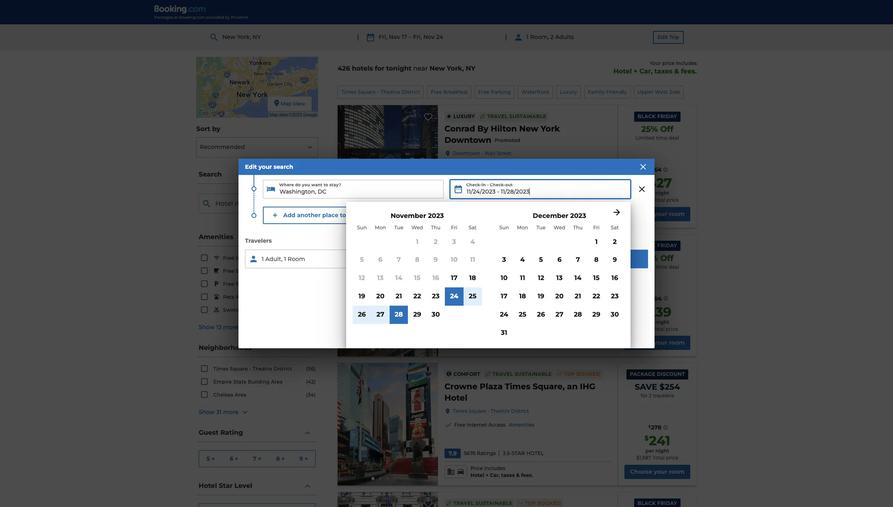 Task type: locate. For each thing, give the bounding box(es) containing it.
-
[[378, 89, 380, 95], [482, 151, 484, 157], [482, 280, 484, 286], [249, 366, 251, 372], [488, 409, 490, 415]]

26 button
[[353, 306, 371, 324], [532, 306, 551, 324]]

19 down the 1 adult, 1 room button
[[359, 293, 366, 301]]

choose down $1,687
[[631, 469, 653, 476]]

2023 right november
[[428, 212, 444, 220]]

22 for november 2023
[[414, 293, 421, 301]]

9 right 8 +
[[300, 456, 303, 463]]

1 22 from the left
[[414, 293, 421, 301]]

your down '$ 239 per night $1,667 total price' on the right bottom
[[654, 340, 668, 347]]

1 vertical spatial free breakfast
[[223, 268, 260, 275]]

district for free internet access
[[511, 409, 529, 415]]

hotel inside the 'crowne plaza times square, an ihg hotel'
[[445, 394, 468, 404]]

1 horizontal spatial 27 button
[[551, 306, 569, 324]]

2 8 button from the left
[[588, 251, 606, 270]]

0 horizontal spatial york,
[[237, 33, 251, 41]]

9 + button
[[292, 451, 316, 468]]

1 horizontal spatial 20 button
[[551, 288, 569, 306]]

10 for december 2023
[[501, 275, 508, 282]]

room down $ 427 per night $2,986 total price
[[669, 211, 685, 218]]

1 deal from the top
[[669, 135, 680, 141]]

choose your room for 427
[[631, 211, 685, 218]]

breakfast
[[444, 89, 468, 95], [236, 268, 260, 275], [465, 294, 490, 300]]

3 black friday from the top
[[638, 501, 678, 507]]

your left search
[[259, 163, 272, 171]]

2 5 button from the left
[[532, 251, 551, 270]]

2 20 button from the left
[[551, 288, 569, 306]]

1 wall from the top
[[485, 151, 496, 157]]

free breakfast down free internet access
[[223, 268, 260, 275]]

19 button for november 2023
[[353, 288, 371, 306]]

taxes inside your price includes hotel + car, taxes & fees.
[[655, 67, 673, 75]]

31 button
[[495, 324, 514, 343]]

0 horizontal spatial sun
[[357, 225, 367, 231]]

None field
[[263, 180, 444, 199]]

amenities button
[[197, 229, 318, 247]]

go to image #1 image
[[372, 349, 375, 352], [372, 478, 375, 481]]

0 horizontal spatial 3 button
[[445, 233, 464, 251]]

15 button
[[408, 270, 427, 288], [588, 270, 606, 288]]

2 nov from the left
[[424, 33, 435, 41]]

1 vertical spatial district
[[274, 366, 292, 372]]

| left room,
[[505, 33, 507, 41]]

free internet access amenities for 427
[[455, 164, 535, 170]]

tue down november
[[395, 225, 404, 231]]

adults
[[556, 33, 574, 41]]

square for empire state building area
[[230, 366, 248, 372]]

(33)
[[307, 307, 316, 314]]

sun down hotel + car, taxes & fees. on the right top
[[500, 225, 509, 231]]

$1,687
[[637, 456, 652, 462]]

17
[[402, 33, 408, 41], [451, 275, 458, 282], [501, 293, 508, 301]]

total inside $ 241 per night $1,687 total price
[[653, 456, 665, 462]]

1 14 from the left
[[396, 275, 403, 282]]

0 horizontal spatial fri,
[[379, 33, 388, 41]]

$ inside $ 427 per night $2,986 total price
[[643, 177, 647, 185]]

9 button for november 2023
[[427, 251, 445, 270]]

18 for december 2023
[[520, 293, 526, 301]]

$ inside $ 241 per night $1,687 total price
[[645, 435, 649, 443]]

2023 right december at right top
[[571, 212, 587, 220]]

limited time deal for 239
[[636, 264, 680, 270]]

theatre up building
[[253, 366, 272, 372]]

1 26 button from the left
[[353, 306, 371, 324]]

18 button for december 2023
[[514, 288, 532, 306]]

29 for november 2023
[[414, 311, 422, 319]]

night down 304
[[656, 320, 670, 326]]

11 button
[[464, 251, 482, 270], [514, 270, 532, 288]]

1 vertical spatial times square - theatre district
[[213, 366, 292, 372]]

2 more from the top
[[223, 409, 239, 416]]

1 vertical spatial 31
[[216, 409, 222, 416]]

2 6 button from the left
[[551, 251, 569, 270]]

per for 241
[[646, 449, 655, 455]]

24 button for december 2023
[[495, 306, 514, 324]]

24 button for november 2023
[[445, 288, 464, 306]]

0 horizontal spatial 7 button
[[390, 251, 408, 270]]

$ for 427
[[643, 177, 647, 185]]

2 16 button from the left
[[606, 270, 625, 288]]

1 horizontal spatial 4 button
[[514, 251, 532, 270]]

0 vertical spatial deal
[[669, 135, 680, 141]]

13 button
[[371, 270, 390, 288], [551, 270, 569, 288]]

1 vertical spatial go to image #2 image
[[380, 478, 382, 481]]

1 horizontal spatial 19
[[538, 293, 545, 301]]

price down 239
[[666, 326, 679, 332]]

1 vertical spatial go to image #1 image
[[372, 478, 375, 481]]

pets
[[223, 294, 235, 301]]

sign in to save image
[[425, 113, 433, 123], [425, 500, 433, 508]]

state
[[233, 379, 247, 386]]

2 room from the top
[[669, 340, 685, 347]]

0 horizontal spatial 30
[[432, 311, 440, 319]]

times inside the 'crowne plaza times square, an ihg hotel'
[[505, 382, 531, 392]]

4 button for december 2023
[[514, 251, 532, 270]]

guest rating button
[[197, 425, 318, 443]]

2 | from the left
[[505, 33, 507, 41]]

1 horizontal spatial top booked
[[564, 372, 601, 378]]

0 horizontal spatial 13 button
[[371, 270, 390, 288]]

2 choose from the top
[[631, 340, 653, 347]]

10 button for november 2023
[[445, 251, 464, 270]]

1 horizontal spatial 19 button
[[532, 288, 551, 306]]

1 price from the top
[[471, 337, 483, 343]]

1 vertical spatial 17
[[451, 275, 458, 282]]

application
[[346, 180, 894, 369]]

1 black friday from the top
[[638, 114, 678, 120]]

fri for december 2023
[[594, 225, 600, 231]]

2 horizontal spatial district
[[511, 409, 529, 415]]

- down plaza
[[488, 409, 490, 415]]

area inside residence inn by marriott new york downtown manhattan/world trade center area
[[476, 276, 495, 286]]

1 vertical spatial travel sustainable
[[493, 372, 552, 378]]

1 horizontal spatial wed
[[554, 225, 566, 231]]

Hotel name, brand, or keyword text field
[[199, 194, 293, 214]]

building
[[248, 379, 270, 386]]

13 down the 1 adult, 1 room button
[[377, 275, 384, 282]]

2 14 button from the left
[[569, 270, 588, 288]]

2 30 button from the left
[[606, 306, 625, 324]]

star up hotel + car, taxes & fees. on the right top
[[506, 193, 519, 199]]

$1,667
[[637, 326, 652, 332]]

2 fri from the left
[[594, 225, 600, 231]]

20 for december
[[556, 293, 564, 301]]

view
[[293, 101, 305, 107]]

21 for december 2023
[[575, 293, 582, 301]]

total inside '$ 239 per night $1,667 total price'
[[653, 326, 665, 332]]

8 + button
[[269, 451, 292, 468]]

chelsea
[[213, 392, 234, 399]]

per inside $ 241 per night $1,687 total price
[[646, 449, 655, 455]]

0 horizontal spatial 16
[[433, 275, 439, 282]]

2 vertical spatial times square - theatre district
[[453, 409, 529, 415]]

upper west side
[[638, 89, 681, 95]]

0 horizontal spatial times square - theatre district
[[213, 366, 292, 372]]

1 vertical spatial sign in to save image
[[425, 500, 433, 508]]

$ inside '$ 239 per night $1,667 total price'
[[644, 306, 648, 314]]

0 vertical spatial star
[[506, 193, 519, 199]]

$ inside "$ 278"
[[649, 425, 651, 429]]

(63)
[[307, 268, 316, 274]]

$ for 278
[[649, 425, 651, 429]]

564
[[651, 166, 662, 174]]

0 horizontal spatial fri
[[451, 225, 458, 231]]

free up 9.1
[[455, 164, 466, 170]]

20 button down update on the right of page
[[551, 288, 569, 306]]

1 horizontal spatial 20
[[556, 293, 564, 301]]

2 includes from the top
[[485, 466, 506, 472]]

8 inside button
[[276, 456, 280, 463]]

$ for 564
[[649, 167, 651, 171]]

photo carousel region
[[338, 105, 438, 228], [338, 235, 438, 357], [338, 364, 438, 486], [338, 493, 438, 508]]

1 5 button from the left
[[353, 251, 371, 270]]

edit your search
[[245, 163, 294, 171]]

new up trade on the bottom right of page
[[557, 253, 576, 263]]

8 for december 2023
[[595, 256, 599, 264]]

0 horizontal spatial 27
[[377, 311, 385, 319]]

$ 278
[[649, 425, 662, 432]]

go to image #5 image
[[402, 220, 404, 222], [402, 349, 404, 352], [402, 478, 404, 481]]

0 vertical spatial ratings
[[475, 193, 494, 199]]

show for show 12 more
[[199, 324, 215, 332]]

choose your room button for 427
[[625, 207, 691, 222]]

30 button
[[427, 306, 445, 324], [606, 306, 625, 324]]

1 horizontal spatial 11
[[520, 275, 526, 282]]

search
[[199, 171, 222, 178], [585, 256, 608, 264]]

0 vertical spatial search
[[199, 171, 222, 178]]

your
[[259, 163, 272, 171], [654, 211, 668, 218], [654, 340, 668, 347], [654, 469, 668, 476]]

family
[[588, 89, 605, 95]]

deal down 25% off in the right top of the page
[[669, 135, 680, 141]]

tue for november 2023
[[395, 225, 404, 231]]

wall up included
[[485, 280, 496, 286]]

total for 239
[[653, 326, 665, 332]]

off for 239
[[661, 254, 674, 263]]

night down the 564
[[656, 190, 670, 196]]

1 13 button from the left
[[371, 270, 390, 288]]

25
[[469, 293, 477, 301], [519, 311, 527, 319]]

night inside '$ 239 per night $1,667 total price'
[[656, 320, 670, 326]]

2 show from the top
[[199, 409, 215, 416]]

2 free internet access amenities from the top
[[455, 423, 535, 429]]

pets allowed
[[223, 294, 256, 301]]

1 button
[[408, 233, 427, 251], [588, 233, 606, 251]]

by
[[212, 125, 221, 133], [508, 253, 518, 263]]

17 button down residence inn by marriott new york downtown manhattan/world trade center area
[[495, 288, 514, 306]]

hotel star level
[[199, 483, 252, 490]]

price inside '$ 239 per night $1,667 total price'
[[666, 326, 679, 332]]

9 button up center
[[427, 251, 445, 270]]

2 28 from the left
[[574, 311, 582, 319]]

1 6 button from the left
[[371, 251, 390, 270]]

3 night from the top
[[656, 449, 670, 455]]

1 horizontal spatial 6 button
[[551, 251, 569, 270]]

1 13 from the left
[[377, 275, 384, 282]]

2 go to image #1 image from the top
[[372, 478, 375, 481]]

edit inside edit trip button
[[658, 34, 668, 40]]

fri up update search button
[[594, 225, 600, 231]]

star left level
[[219, 483, 233, 490]]

room for 239
[[669, 340, 685, 347]]

night inside $ 241 per night $1,687 total price
[[656, 449, 670, 455]]

0 horizontal spatial 20 button
[[371, 288, 390, 306]]

1 vertical spatial ratings
[[477, 451, 496, 457]]

0 vertical spatial black friday
[[638, 114, 678, 120]]

5 button for december
[[532, 251, 551, 270]]

0 vertical spatial go to image #1 image
[[372, 349, 375, 352]]

by
[[478, 124, 489, 134]]

1 14 button from the left
[[390, 270, 408, 288]]

17 down residence inn by marriott new york downtown manhattan/world trade center area
[[501, 293, 508, 301]]

2 photo carousel region from the top
[[338, 235, 438, 357]]

theatre down tonight at the top of page
[[381, 89, 400, 95]]

your down $ 427 per night $2,986 total price
[[654, 211, 668, 218]]

square,
[[533, 382, 565, 392]]

17 button
[[445, 270, 464, 288], [495, 288, 514, 306]]

theatre down plaza
[[491, 409, 510, 415]]

2 go to image #2 image from the top
[[380, 478, 382, 481]]

0 vertical spatial 11
[[470, 256, 476, 264]]

28 for december 2023
[[574, 311, 582, 319]]

fri, left –
[[379, 33, 388, 41]]

hotel
[[614, 67, 632, 75], [521, 193, 538, 199], [471, 215, 485, 221], [471, 344, 485, 350], [445, 394, 468, 404], [527, 451, 545, 457], [471, 473, 485, 479], [199, 483, 217, 490]]

2 go to image #5 image from the top
[[402, 349, 404, 352]]

car, inside your price includes hotel + car, taxes & fees.
[[640, 67, 653, 75]]

price down 427
[[667, 197, 680, 203]]

total inside $ 427 per night $2,986 total price
[[654, 197, 666, 203]]

choose your room down $1,687
[[631, 469, 685, 476]]

20 for november
[[377, 293, 385, 301]]

$ inside $ 304
[[649, 296, 651, 300]]

crowne plaza times square, an ihg hotel element
[[445, 382, 612, 404]]

3 choose your room from the top
[[631, 469, 685, 476]]

0 vertical spatial york,
[[237, 33, 251, 41]]

2 2023 from the left
[[571, 212, 587, 220]]

20
[[377, 293, 385, 301], [556, 293, 564, 301]]

2 (42) from the top
[[306, 379, 316, 386]]

2 horizontal spatial 24
[[500, 311, 509, 319]]

times square - theatre district for free internet access
[[453, 409, 529, 415]]

11 for november 2023
[[470, 256, 476, 264]]

limited time deal down 25% off in the right top of the page
[[636, 135, 680, 141]]

5 for december
[[540, 256, 543, 264]]

4 photo carousel region from the top
[[338, 493, 438, 508]]

room for 427
[[669, 211, 685, 218]]

show up guest
[[199, 409, 215, 416]]

24 down included
[[500, 311, 509, 319]]

go to image #2 image for 241
[[380, 478, 382, 481]]

1 sign in to save image from the top
[[425, 113, 433, 123]]

2 13 button from the left
[[551, 270, 569, 288]]

1 go to image #3 image from the top
[[387, 349, 389, 352]]

2 horizontal spatial 9
[[613, 256, 617, 264]]

times square - theatre district down tonight at the top of page
[[342, 89, 421, 95]]

(42) down (63)
[[306, 281, 316, 288]]

1 horizontal spatial 4
[[521, 256, 525, 264]]

16 button down residence
[[427, 270, 445, 288]]

per inside '$ 239 per night $1,667 total price'
[[646, 320, 655, 326]]

thu for december 2023
[[574, 225, 583, 231]]

price down 241
[[666, 456, 679, 462]]

21 button
[[390, 288, 408, 306], [569, 288, 588, 306]]

2 tue from the left
[[537, 225, 546, 231]]

0 horizontal spatial for
[[375, 65, 385, 73]]

24 button
[[445, 288, 464, 306], [495, 306, 514, 324]]

$ left 239
[[644, 306, 648, 314]]

go to image #5 image for 239
[[402, 349, 404, 352]]

wed down november 2023
[[412, 225, 423, 231]]

1 choose your room from the top
[[631, 211, 685, 218]]

17 button up hot
[[445, 270, 464, 288]]

1 27 button from the left
[[371, 306, 390, 324]]

0 horizontal spatial 29
[[414, 311, 422, 319]]

0 horizontal spatial luxury
[[454, 113, 475, 119]]

13 button for december
[[551, 270, 569, 288]]

12 up neighborhoods
[[216, 324, 222, 332]]

0 vertical spatial by
[[212, 125, 221, 133]]

30 button for november 2023
[[427, 306, 445, 324]]

1 choose your room button from the top
[[625, 207, 691, 222]]

3 go to image #4 image from the top
[[394, 478, 397, 481]]

16
[[433, 275, 439, 282], [612, 275, 619, 282]]

free parking
[[479, 89, 511, 95], [223, 281, 256, 288]]

room for 241
[[669, 469, 685, 476]]

$ for 239
[[644, 306, 648, 314]]

1 15 button from the left
[[408, 270, 427, 288]]

1 tue from the left
[[395, 225, 404, 231]]

black friday for 239
[[638, 243, 678, 249]]

0 vertical spatial go to image #2 image
[[380, 349, 382, 352]]

ratings right the 1105
[[475, 193, 494, 199]]

6 for december
[[558, 256, 562, 264]]

booked
[[577, 372, 601, 378], [538, 501, 562, 507]]

1 16 button from the left
[[427, 270, 445, 288]]

27 button for november
[[371, 306, 390, 324]]

district for empire state building area
[[274, 366, 292, 372]]

14 button down the 1 adult, 1 room button
[[390, 270, 408, 288]]

theatre
[[381, 89, 400, 95], [253, 366, 272, 372], [491, 409, 510, 415]]

–
[[409, 33, 412, 41]]

2 price from the top
[[471, 466, 483, 472]]

1 vertical spatial choose
[[631, 340, 653, 347]]

1 23 from the left
[[432, 293, 440, 301]]

19
[[359, 293, 366, 301], [538, 293, 545, 301]]

6 button
[[371, 251, 390, 270], [551, 251, 569, 270]]

0 horizontal spatial 12
[[216, 324, 222, 332]]

0 vertical spatial more
[[223, 324, 239, 332]]

price for 239
[[666, 326, 679, 332]]

night inside $ 427 per night $2,986 total price
[[656, 190, 670, 196]]

24 for november 2023
[[450, 293, 459, 301]]

2 vertical spatial travel
[[454, 501, 474, 507]]

1 go to image #1 image from the top
[[372, 349, 375, 352]]

included
[[492, 294, 515, 300]]

2 12 button from the left
[[532, 270, 551, 288]]

2 horizontal spatial 7
[[576, 256, 580, 264]]

23 button
[[427, 288, 445, 306], [606, 288, 625, 306]]

3 choose from the top
[[631, 469, 653, 476]]

edit left search
[[245, 163, 257, 171]]

discount
[[657, 372, 686, 378]]

7 button for november 2023
[[390, 251, 408, 270]]

2 limited time deal from the top
[[636, 264, 680, 270]]

square for free internet access
[[469, 409, 487, 415]]

2 comfort from the top
[[454, 372, 481, 378]]

show 12 more
[[199, 324, 239, 332]]

luxury left family
[[560, 89, 578, 95]]

1 9 button from the left
[[427, 251, 445, 270]]

11 up center
[[470, 256, 476, 264]]

+ inside button
[[235, 456, 238, 463]]

1 show from the top
[[199, 324, 215, 332]]

1 29 from the left
[[414, 311, 422, 319]]

0 vertical spatial luxury
[[560, 89, 578, 95]]

2 vertical spatial square
[[469, 409, 487, 415]]

19 button down the 1 adult, 1 room button
[[353, 288, 371, 306]]

29 button
[[408, 306, 427, 324], [588, 306, 606, 324]]

tue
[[395, 225, 404, 231], [537, 225, 546, 231]]

choose your room
[[631, 211, 685, 218], [631, 340, 685, 347], [631, 469, 685, 476]]

9 left residence
[[434, 256, 438, 264]]

friday for 427
[[658, 114, 678, 120]]

1 go to image #2 image from the top
[[380, 349, 382, 352]]

1 horizontal spatial 14
[[575, 275, 582, 282]]

price down 5676 ratings
[[471, 466, 483, 472]]

2 30 from the left
[[611, 311, 620, 319]]

comfort up residence
[[454, 243, 481, 249]]

5 + button
[[199, 451, 223, 468]]

residence inn by marriott new york downtown manhattan/world trade center area
[[445, 253, 598, 286]]

2 horizontal spatial 5
[[540, 256, 543, 264]]

17 up hot
[[451, 275, 458, 282]]

1 vertical spatial friday
[[658, 243, 678, 249]]

1 1 button from the left
[[408, 233, 427, 251]]

2 go to image #4 image from the top
[[394, 349, 397, 352]]

price
[[663, 60, 675, 66], [667, 197, 680, 203], [666, 326, 679, 332], [666, 456, 679, 462]]

1 horizontal spatial 10
[[501, 275, 508, 282]]

choose your room for 239
[[631, 340, 685, 347]]

per
[[646, 190, 655, 196], [646, 320, 655, 326], [646, 449, 655, 455]]

7 button for december 2023
[[569, 251, 588, 270]]

price inside $ 241 per night $1,687 total price
[[666, 456, 679, 462]]

1 vertical spatial top
[[525, 501, 536, 507]]

18
[[470, 275, 476, 282], [520, 293, 526, 301]]

+ for 6 +
[[235, 456, 238, 463]]

1 friday from the top
[[658, 114, 678, 120]]

10 button for december 2023
[[495, 270, 514, 288]]

hot breakfast included free internet access amenities
[[455, 294, 597, 300]]

area up included
[[476, 276, 495, 286]]

1 limited from the top
[[636, 135, 655, 141]]

14 button down update search
[[569, 270, 588, 288]]

1 2023 from the left
[[428, 212, 444, 220]]

0 horizontal spatial 10 button
[[445, 251, 464, 270]]

hotel inside dropdown button
[[199, 483, 217, 490]]

update
[[558, 256, 583, 264]]

3 for december 2023
[[503, 256, 506, 264]]

deal for 239
[[669, 264, 680, 270]]

2 21 button from the left
[[569, 288, 588, 306]]

17 left –
[[402, 33, 408, 41]]

$ left the 564
[[649, 167, 651, 171]]

13 down update on the right of page
[[557, 275, 563, 282]]

street down conrad by hilton new york downtown
[[497, 151, 512, 157]]

1 horizontal spatial sun
[[500, 225, 509, 231]]

price includes hotel + car, taxes & fees. for crowne plaza times square, an ihg hotel
[[471, 337, 533, 350]]

travel for 241
[[493, 372, 514, 378]]

choose your room down $1,667
[[631, 340, 685, 347]]

1 horizontal spatial search
[[585, 256, 608, 264]]

limited
[[636, 135, 655, 141], [636, 264, 655, 270]]

2 go to image #3 image from the top
[[387, 478, 389, 481]]

12 inside button
[[216, 324, 222, 332]]

nov left –
[[389, 33, 401, 41]]

for right 'hotels'
[[375, 65, 385, 73]]

20 down update on the right of page
[[556, 293, 564, 301]]

18 button for november 2023
[[464, 270, 482, 288]]

9 right update search
[[613, 256, 617, 264]]

2 15 from the left
[[594, 275, 600, 282]]

york down waterfront at top
[[541, 124, 560, 134]]

ratings right 5676
[[477, 451, 496, 457]]

2 limited from the top
[[636, 264, 655, 270]]

1105 ratings
[[464, 193, 494, 199]]

26
[[358, 311, 366, 319], [537, 311, 545, 319]]

2 thu from the left
[[574, 225, 583, 231]]

mon for november
[[375, 225, 386, 231]]

| for 1 room, 2 adults
[[505, 33, 507, 41]]

1 room from the top
[[669, 211, 685, 218]]

off for 427
[[661, 124, 674, 134]]

fri,
[[379, 33, 388, 41], [413, 33, 422, 41]]

16 button for november 2023
[[427, 270, 445, 288]]

1 8 button from the left
[[408, 251, 427, 270]]

5676 ratings
[[464, 451, 496, 457]]

2 street from the top
[[497, 280, 512, 286]]

0 horizontal spatial 15
[[414, 275, 421, 282]]

ny
[[253, 33, 261, 41], [466, 65, 476, 73]]

choose for 427
[[631, 211, 653, 218]]

22 button
[[408, 288, 427, 306], [588, 288, 606, 306]]

1 horizontal spatial 23
[[612, 293, 619, 301]]

ratings for 241
[[477, 451, 496, 457]]

25 right hot
[[469, 293, 477, 301]]

nov
[[389, 33, 401, 41], [424, 33, 435, 41]]

fri, right –
[[413, 33, 422, 41]]

1 23 button from the left
[[427, 288, 445, 306]]

1 horizontal spatial 28
[[574, 311, 582, 319]]

2 choose your room button from the top
[[625, 336, 691, 351]]

go to image #4 image
[[394, 220, 397, 222], [394, 349, 397, 352], [394, 478, 397, 481]]

allowed
[[236, 294, 256, 301]]

0 horizontal spatial 2023
[[428, 212, 444, 220]]

2 time from the top
[[656, 264, 668, 270]]

limited time deal
[[636, 135, 680, 141], [636, 264, 680, 270]]

18 button down residence
[[464, 270, 482, 288]]

25%
[[642, 124, 659, 134]]

1 horizontal spatial 15 button
[[588, 270, 606, 288]]

426
[[338, 65, 350, 73]]

2 down save
[[649, 393, 652, 399]]

241
[[650, 434, 671, 450]]

19 button down manhattan/world
[[532, 288, 551, 306]]

wed for december
[[554, 225, 566, 231]]

12 button down the 1 adult, 1 room button
[[353, 270, 371, 288]]

1 21 button from the left
[[390, 288, 408, 306]]

choose your room button down $1,667
[[625, 336, 691, 351]]

12 button
[[353, 270, 371, 288], [532, 270, 551, 288]]

2 19 from the left
[[538, 293, 545, 301]]

2023 for december 2023
[[571, 212, 587, 220]]

1 black from the top
[[638, 114, 656, 120]]

1 left adult,
[[262, 256, 264, 263]]

times right plaza
[[505, 382, 531, 392]]

$ left 304
[[649, 296, 651, 300]]

$ left the 278 on the right bottom of page
[[649, 425, 651, 429]]

+ for hotel + car, taxes & fees.
[[486, 215, 489, 221]]

2 sat from the left
[[611, 225, 619, 231]]

1 vertical spatial go to image #4 image
[[394, 349, 397, 352]]

1 limited time deal from the top
[[636, 135, 680, 141]]

travel
[[488, 113, 508, 119], [493, 372, 514, 378], [454, 501, 474, 507]]

4
[[471, 238, 475, 246], [521, 256, 525, 264]]

0 vertical spatial time
[[656, 135, 668, 141]]

6 button for december
[[551, 251, 569, 270]]

2 deal from the top
[[669, 264, 680, 270]]

- up empire state building area on the left bottom
[[249, 366, 251, 372]]

1 horizontal spatial 6
[[379, 256, 383, 264]]

$ inside $ 564
[[649, 167, 651, 171]]

0 vertical spatial choose
[[631, 211, 653, 218]]

1 nov from the left
[[389, 33, 401, 41]]

1 20 button from the left
[[371, 288, 390, 306]]

$ left 427
[[643, 177, 647, 185]]

4 for december 2023
[[521, 256, 525, 264]]

3 button for december 2023
[[495, 251, 514, 270]]

star
[[506, 193, 519, 199], [512, 451, 525, 457], [219, 483, 233, 490]]

2 night from the top
[[656, 320, 670, 326]]

thu down "december 2023"
[[574, 225, 583, 231]]

per for 427
[[646, 190, 655, 196]]

new right hilton
[[520, 124, 539, 134]]

go to image #3 image
[[387, 349, 389, 352], [387, 478, 389, 481]]

booking.com packages image
[[154, 5, 249, 20]]

price inside $ 427 per night $2,986 total price
[[667, 197, 680, 203]]

15 button for december 2023
[[588, 270, 606, 288]]

13 for november
[[377, 275, 384, 282]]

trade
[[572, 265, 596, 274]]

1 vertical spatial theatre
[[253, 366, 272, 372]]

0 vertical spatial off
[[661, 124, 674, 134]]

10 button up center
[[445, 251, 464, 270]]

0 horizontal spatial 25 button
[[464, 288, 482, 306]]

top
[[564, 372, 576, 378], [525, 501, 536, 507]]

more down the chelsea area
[[223, 409, 239, 416]]

0 vertical spatial choose your room button
[[625, 207, 691, 222]]

1 horizontal spatial 7
[[397, 256, 401, 264]]

0 horizontal spatial |
[[357, 33, 359, 41]]

0 horizontal spatial 19
[[359, 293, 366, 301]]

2 vertical spatial go to image #4 image
[[394, 478, 397, 481]]

0 vertical spatial york
[[541, 124, 560, 134]]

30 for december 2023
[[611, 311, 620, 319]]

2 15 button from the left
[[588, 270, 606, 288]]

go to image #2 image
[[380, 349, 382, 352], [380, 478, 382, 481]]

0 horizontal spatial 25
[[469, 293, 477, 301]]

sun
[[357, 225, 367, 231], [500, 225, 509, 231]]

show up neighborhoods
[[199, 324, 215, 332]]

27 for november
[[377, 311, 385, 319]]

0 vertical spatial go to image #3 image
[[387, 349, 389, 352]]

choose your room down $2,986
[[631, 211, 685, 218]]

2 down november 2023
[[434, 238, 438, 246]]

1 vertical spatial total
[[653, 326, 665, 332]]

1 26 from the left
[[358, 311, 366, 319]]

per inside $ 427 per night $2,986 total price
[[646, 190, 655, 196]]

york inside residence inn by marriott new york downtown manhattan/world trade center area
[[579, 253, 598, 263]]

27 button
[[371, 306, 390, 324], [551, 306, 569, 324]]

0 horizontal spatial 22
[[414, 293, 421, 301]]

0 horizontal spatial 21
[[396, 293, 402, 301]]

taxes down your
[[655, 67, 673, 75]]

2 21 from the left
[[575, 293, 582, 301]]

0 horizontal spatial 9
[[300, 456, 303, 463]]

13 button down update on the right of page
[[551, 270, 569, 288]]

fri
[[451, 225, 458, 231], [594, 225, 600, 231]]

1 vertical spatial choose your room button
[[625, 336, 691, 351]]

1 27 from the left
[[377, 311, 385, 319]]

2 1 button from the left
[[588, 233, 606, 251]]

1 19 from the left
[[359, 293, 366, 301]]

1 vertical spatial off
[[661, 254, 674, 263]]

25 button
[[464, 288, 482, 306], [514, 306, 532, 324]]

10 up center
[[451, 256, 458, 264]]

1 horizontal spatial 24
[[450, 293, 459, 301]]

1 includes from the top
[[485, 337, 506, 343]]

4 up residence
[[471, 238, 475, 246]]

photo carousel region for 239
[[338, 235, 438, 357]]

2 29 button from the left
[[588, 306, 606, 324]]

price includes hotel + car, taxes & fees. for 278
[[471, 466, 533, 479]]



Task type: describe. For each thing, give the bounding box(es) containing it.
free down free internet access
[[223, 268, 235, 275]]

save
[[635, 383, 658, 392]]

sustainable for 241
[[515, 372, 552, 378]]

december
[[533, 212, 569, 220]]

7 + button
[[246, 451, 269, 468]]

1 horizontal spatial district
[[402, 89, 421, 95]]

price inside your price includes hotel + car, taxes & fees.
[[663, 60, 675, 66]]

for 2 travelers
[[641, 393, 675, 399]]

1 vertical spatial area
[[271, 379, 283, 386]]

1 down november 2023
[[416, 238, 419, 246]]

new inside conrad by hilton new york downtown
[[520, 124, 539, 134]]

mon for december
[[517, 225, 529, 231]]

11 for december 2023
[[520, 275, 526, 282]]

theatre for empire state building area
[[253, 366, 272, 372]]

downtown inside conrad by hilton new york downtown
[[445, 135, 492, 145]]

waterfront
[[522, 89, 550, 95]]

17 for november
[[451, 275, 458, 282]]

5-star hotel
[[501, 193, 538, 199]]

- down 426 hotels for tonight near new york, ny
[[378, 89, 380, 95]]

3 for november 2023
[[453, 238, 456, 246]]

amenities down trade on the bottom right of page
[[572, 294, 597, 300]]

access up 5-
[[489, 164, 506, 170]]

residence inn by marriott new york downtown manhattan/world trade center area element
[[445, 252, 612, 286]]

29 for december 2023
[[593, 311, 601, 319]]

3.5-star hotel
[[503, 451, 545, 457]]

278
[[651, 425, 662, 432]]

2 vertical spatial area
[[235, 392, 247, 399]]

hotel star level button
[[197, 478, 318, 496]]

car, down the '31' button
[[490, 344, 500, 350]]

15 for december 2023
[[594, 275, 600, 282]]

level
[[235, 483, 252, 490]]

1 go to image #4 image from the top
[[394, 220, 397, 222]]

16 for december 2023
[[612, 275, 619, 282]]

amenities inside dropdown button
[[199, 233, 234, 241]]

0 vertical spatial 24
[[437, 33, 444, 41]]

1 street from the top
[[497, 151, 512, 157]]

ratings for 427
[[475, 193, 494, 199]]

thu for november 2023
[[431, 225, 441, 231]]

1 button for december 2023
[[588, 233, 606, 251]]

1 up update search button
[[596, 238, 598, 246]]

10 for november 2023
[[451, 256, 458, 264]]

package discount
[[630, 372, 686, 378]]

family friendly
[[588, 89, 628, 95]]

hilton
[[491, 124, 517, 134]]

near
[[413, 65, 428, 73]]

your for 427
[[654, 211, 668, 218]]

1 horizontal spatial theatre
[[381, 89, 400, 95]]

inn
[[491, 253, 505, 263]]

edit for edit trip
[[658, 34, 668, 40]]

conrad by hilton new york downtown
[[445, 124, 560, 145]]

30 button for december 2023
[[606, 306, 625, 324]]

7 +
[[253, 456, 262, 463]]

21 button for december 2023
[[569, 288, 588, 306]]

black for 239
[[638, 243, 656, 249]]

6 +
[[230, 456, 238, 463]]

15 button for november 2023
[[408, 270, 427, 288]]

27 for december
[[556, 311, 564, 319]]

sign in to save image
[[425, 371, 433, 382]]

application containing november
[[346, 180, 894, 369]]

map
[[281, 101, 292, 107]]

1 comfort from the top
[[454, 243, 481, 249]]

free down 426 hotels for tonight near new york, ny
[[431, 89, 442, 95]]

travel for 427
[[488, 113, 508, 119]]

update search
[[558, 256, 608, 264]]

search button
[[197, 166, 318, 184]]

show 31 more button
[[199, 408, 316, 418]]

new right "near"
[[430, 65, 445, 73]]

28 for november 2023
[[395, 311, 403, 319]]

0 vertical spatial ny
[[253, 33, 261, 41]]

amenities up 5-star hotel
[[509, 164, 535, 170]]

1 horizontal spatial luxury
[[560, 89, 578, 95]]

star inside dropdown button
[[219, 483, 233, 490]]

hotel inside your price includes hotel + car, taxes & fees.
[[614, 67, 632, 75]]

rating
[[221, 429, 243, 437]]

photo carousel region for 427
[[338, 105, 438, 228]]

5-
[[501, 193, 506, 199]]

2 downtown - wall street from the top
[[453, 280, 512, 286]]

choose for 241
[[631, 469, 653, 476]]

sign in to save image for photo carousel region corresponding to 427
[[425, 113, 433, 123]]

17 button for november 2023
[[445, 270, 464, 288]]

23 for december 2023
[[612, 293, 619, 301]]

price for 241
[[666, 456, 679, 462]]

times up the empire
[[213, 366, 229, 372]]

0 vertical spatial free breakfast
[[431, 89, 468, 95]]

7 for december 2023
[[576, 256, 580, 264]]

1 go to image #5 image from the top
[[402, 220, 404, 222]]

$ 564
[[649, 166, 662, 174]]

by inside residence inn by marriott new york downtown manhattan/world trade center area
[[508, 253, 518, 263]]

internet down travelers
[[236, 255, 257, 262]]

new down booking.com packages image
[[222, 33, 236, 41]]

access down travelers
[[258, 255, 275, 262]]

2 vertical spatial travel sustainable
[[454, 501, 513, 507]]

3 black from the top
[[638, 501, 656, 507]]

time for 239
[[656, 264, 668, 270]]

december 2023
[[533, 212, 587, 220]]

0 horizontal spatial free breakfast
[[223, 268, 260, 275]]

$ 427 per night $2,986 total price
[[636, 175, 680, 203]]

star for 241
[[512, 451, 525, 457]]

7.9
[[449, 451, 457, 458]]

29 button for december 2023
[[588, 306, 606, 324]]

taxes down 5-
[[502, 215, 515, 221]]

- down by
[[482, 151, 484, 157]]

show 12 more button
[[199, 323, 316, 333]]

1 horizontal spatial times square - theatre district
[[342, 89, 421, 95]]

5676
[[464, 451, 476, 457]]

14 for november 2023
[[396, 275, 403, 282]]

2 wall from the top
[[485, 280, 496, 286]]

choose your room button for 239
[[625, 336, 691, 351]]

show january 2024 image
[[612, 208, 622, 217]]

+ inside your price includes hotel + car, taxes & fees.
[[634, 67, 638, 75]]

1 vertical spatial york,
[[447, 65, 464, 73]]

$ 304
[[649, 295, 662, 303]]

conrad by hilton new york downtown - promoted element
[[445, 123, 612, 146]]

8 +
[[276, 456, 285, 463]]

taxes down 3.5- at bottom right
[[502, 473, 515, 479]]

neighborhoods button
[[197, 340, 318, 358]]

crowne plaza times square, an ihg hotel
[[445, 382, 596, 404]]

(201)
[[304, 294, 316, 301]]

2 button for december 2023
[[606, 233, 625, 251]]

0 horizontal spatial 31
[[216, 409, 222, 416]]

price for crowne plaza times square, an ihg hotel
[[471, 337, 483, 343]]

29 button for november 2023
[[408, 306, 427, 324]]

search inside dropdown button
[[199, 171, 222, 178]]

0 vertical spatial top booked
[[564, 372, 601, 378]]

york inside conrad by hilton new york downtown
[[541, 124, 560, 134]]

0 vertical spatial breakfast
[[444, 89, 468, 95]]

0 horizontal spatial booked
[[538, 501, 562, 507]]

Check-in - Check-out field
[[450, 180, 631, 199]]

1 horizontal spatial for
[[641, 393, 648, 399]]

5 +
[[207, 456, 215, 463]]

marriott
[[520, 253, 555, 263]]

your for 239
[[654, 340, 668, 347]]

0 horizontal spatial 7
[[253, 456, 257, 463]]

crowne
[[445, 382, 478, 392]]

1 adult, 1 room button
[[245, 250, 511, 269]]

hotels
[[352, 65, 373, 73]]

2 fri, from the left
[[413, 33, 422, 41]]

november 2023
[[391, 212, 444, 220]]

car, down 1105 ratings
[[490, 215, 500, 221]]

304
[[651, 295, 662, 303]]

22% off
[[642, 254, 674, 263]]

9 +
[[300, 456, 308, 463]]

9 inside button
[[300, 456, 303, 463]]

access up 3.5- at bottom right
[[489, 423, 506, 429]]

0 vertical spatial free parking
[[479, 89, 511, 95]]

downtown inside residence inn by marriott new york downtown manhattan/world trade center area
[[445, 265, 492, 274]]

19 for december 2023
[[538, 293, 545, 301]]

your
[[650, 60, 662, 66]]

1 vertical spatial luxury
[[454, 113, 475, 119]]

go to image #1 image for 241
[[372, 478, 375, 481]]

show for show 31 more
[[199, 409, 215, 416]]

fri for november 2023
[[451, 225, 458, 231]]

0 horizontal spatial by
[[212, 125, 221, 133]]

2 vertical spatial sustainable
[[476, 501, 513, 507]]

1 left room,
[[527, 33, 529, 41]]

empire
[[213, 379, 232, 386]]

new inside residence inn by marriott new york downtown manhattan/world trade center area
[[557, 253, 576, 263]]

9.1
[[449, 192, 457, 200]]

amenities up 3.5-star hotel
[[509, 423, 535, 429]]

trip
[[670, 34, 680, 40]]

limited for 239
[[636, 264, 655, 270]]

go to image #4 image for 239
[[394, 349, 397, 352]]

6 inside 6 + button
[[230, 456, 233, 463]]

update search button
[[517, 250, 649, 269]]

fri, nov 17 – fri, nov 24
[[379, 33, 444, 41]]

times down 426
[[342, 89, 357, 95]]

31 inside application
[[501, 329, 508, 337]]

taxes down the '31' button
[[502, 344, 515, 350]]

free internet access
[[223, 255, 275, 262]]

4 button for november 2023
[[464, 233, 482, 251]]

go to image #2 image for 239
[[380, 349, 382, 352]]

friendly
[[607, 89, 628, 95]]

$254
[[660, 383, 681, 392]]

22%
[[642, 254, 659, 263]]

1 adult, 1 room
[[262, 256, 305, 263]]

night for 239
[[656, 320, 670, 326]]

includes
[[677, 60, 697, 66]]

neighborhoods
[[199, 344, 252, 352]]

residence
[[445, 253, 489, 263]]

3 friday from the top
[[658, 501, 678, 507]]

12 button for december
[[532, 270, 551, 288]]

fees. inside your price includes hotel + car, taxes & fees.
[[682, 67, 697, 75]]

room
[[288, 256, 305, 263]]

14 for december 2023
[[575, 275, 582, 282]]

room,
[[531, 33, 549, 41]]

access down update on the right of page
[[551, 294, 568, 300]]

3.5-
[[503, 451, 512, 457]]

(34)
[[306, 392, 316, 399]]

Where do you want to stay? text field
[[263, 180, 444, 199]]

2 button for november 2023
[[427, 233, 445, 251]]

internet up 5676 ratings
[[467, 423, 487, 429]]

free down amenities dropdown button
[[223, 255, 235, 262]]

free up by
[[479, 89, 490, 95]]

2 down show january 2024 image at right
[[613, 238, 617, 246]]

0 vertical spatial for
[[375, 65, 385, 73]]

november
[[391, 212, 427, 220]]

24 for december 2023
[[500, 311, 509, 319]]

1105
[[464, 193, 474, 199]]

14 button for november 2023
[[390, 270, 408, 288]]

$ for 241
[[645, 435, 649, 443]]

sort
[[196, 125, 211, 133]]

time for 427
[[656, 135, 668, 141]]

1 horizontal spatial parking
[[491, 89, 511, 95]]

limited time deal for 427
[[636, 135, 680, 141]]

1 room, 2 adults
[[527, 33, 574, 41]]

22 for december 2023
[[593, 293, 601, 301]]

2 right room,
[[551, 33, 554, 41]]

internet down manhattan/world
[[530, 294, 550, 300]]

1 horizontal spatial ny
[[466, 65, 476, 73]]

1 vertical spatial free parking
[[223, 281, 256, 288]]

$ for 304
[[649, 296, 651, 300]]

save $254
[[635, 383, 681, 392]]

28 button for december 2023
[[569, 306, 588, 324]]

theatre for free internet access
[[491, 409, 510, 415]]

1 vertical spatial parking
[[236, 281, 256, 288]]

9 for november 2023
[[434, 256, 438, 264]]

your price includes hotel + car, taxes & fees.
[[614, 60, 697, 75]]

edit trip button
[[653, 31, 684, 44]]

tonight
[[386, 65, 412, 73]]

239
[[648, 304, 672, 320]]

free right included
[[517, 294, 528, 300]]

2 vertical spatial breakfast
[[465, 294, 490, 300]]

0 vertical spatial 17
[[402, 33, 408, 41]]

side
[[670, 89, 681, 95]]

wed for november
[[412, 225, 423, 231]]

guest
[[199, 429, 219, 437]]

more for show 12 more
[[223, 324, 239, 332]]

plaza
[[480, 382, 503, 392]]

hot
[[455, 294, 464, 300]]

& inside your price includes hotel + car, taxes & fees.
[[675, 67, 680, 75]]

19 button for december 2023
[[532, 288, 551, 306]]

black friday for 427
[[638, 114, 678, 120]]

11 button for november 2023
[[464, 251, 482, 270]]

friday for 239
[[658, 243, 678, 249]]

0 horizontal spatial 5
[[207, 456, 210, 463]]

1 downtown - wall street from the top
[[453, 151, 512, 157]]

1 vertical spatial breakfast
[[236, 268, 260, 275]]

search inside button
[[585, 256, 608, 264]]

0 vertical spatial top
[[564, 372, 576, 378]]

1 right adult,
[[284, 256, 286, 263]]

internet up 1105 ratings
[[467, 164, 487, 170]]

times down crowne
[[453, 409, 468, 415]]

1 fri, from the left
[[379, 33, 388, 41]]

1 button for november 2023
[[408, 233, 427, 251]]

black for 427
[[638, 114, 656, 120]]

1 horizontal spatial square
[[358, 89, 376, 95]]

1 horizontal spatial booked
[[577, 372, 601, 378]]

22 button for december 2023
[[588, 288, 606, 306]]

sat for november 2023
[[469, 225, 477, 231]]

23 for november 2023
[[432, 293, 440, 301]]

sort by
[[196, 125, 221, 133]]

ihg
[[580, 382, 596, 392]]

limited for 427
[[636, 135, 655, 141]]

car, down 5676 ratings
[[490, 473, 500, 479]]

1 vertical spatial top booked
[[525, 501, 562, 507]]

(56)
[[307, 366, 316, 372]]

12 for november
[[359, 275, 365, 282]]

1 (42) from the top
[[306, 281, 316, 288]]

26 button for november 2023
[[353, 306, 371, 324]]

26 button for december 2023
[[532, 306, 551, 324]]

- right center
[[482, 280, 484, 286]]

guest rating
[[199, 429, 243, 437]]

free up the 7.9
[[455, 423, 466, 429]]

free up 'pets'
[[223, 281, 235, 288]]



Task type: vqa. For each thing, say whether or not it's contained in the screenshot.
$ associated with 241
yes



